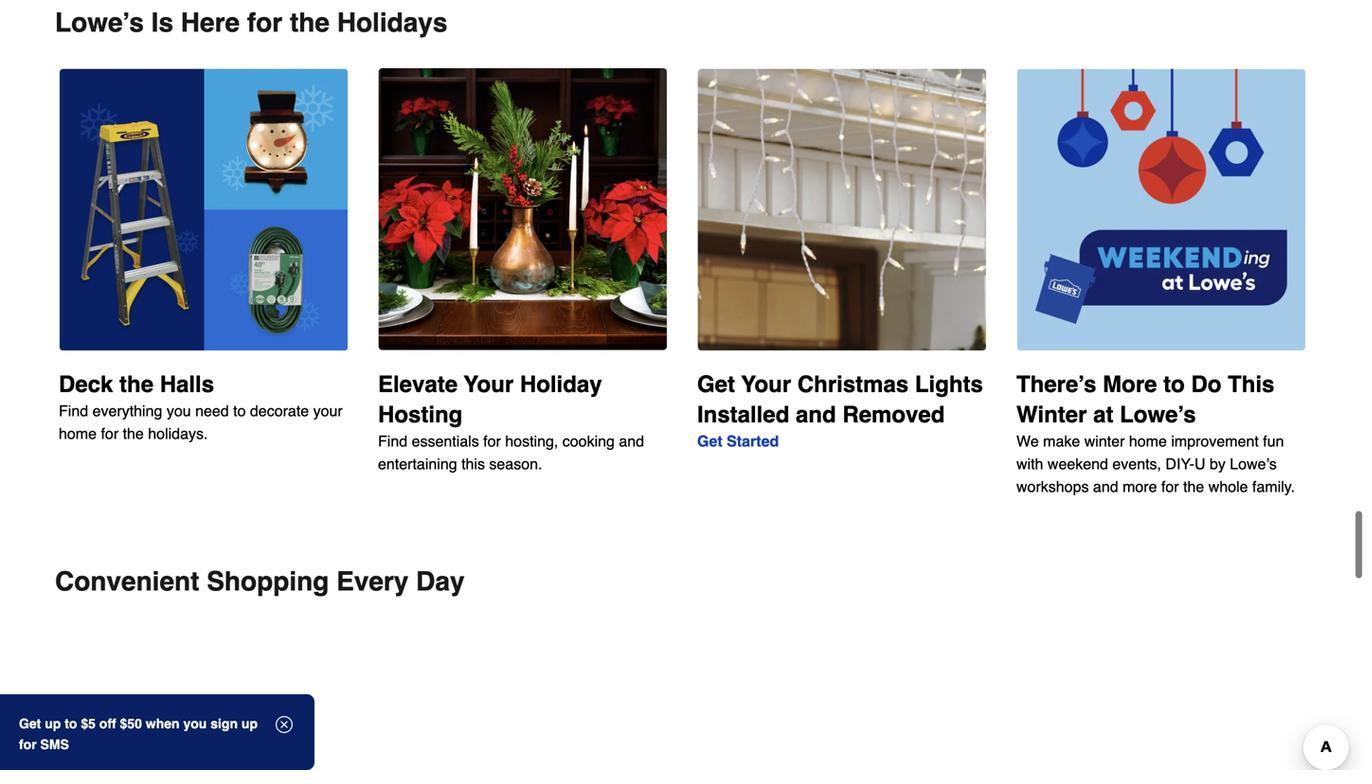 Task type: vqa. For each thing, say whether or not it's contained in the screenshot.
the right Find
yes



Task type: describe. For each thing, give the bounding box(es) containing it.
our
[[207, 719, 229, 737]]

your for get
[[742, 333, 792, 359]]

installed
[[698, 363, 790, 389]]

for inside get up to $5 off $50 when you sign up for sms
[[19, 737, 37, 753]]

and inside buy online or through our mobile app and pick up at your local lowe's.
[[312, 719, 337, 737]]

entertaining
[[378, 417, 457, 434]]

started
[[727, 394, 779, 411]]

sign
[[211, 716, 238, 732]]

get for get your christmas lights installed and removed
[[698, 333, 735, 359]]

up for off
[[242, 716, 258, 732]]

at inside there's more to do this winter at lowe's we make winter home improvement fun with weekend events, diy-u by lowe's workshops and more for the whole family.
[[1094, 363, 1114, 389]]

lights
[[915, 333, 984, 359]]

essentials
[[412, 394, 479, 411]]

to for you
[[65, 716, 77, 732]]

0 horizontal spatial lowe's
[[1120, 363, 1197, 389]]

buy online or through our mobile app and pick up at your local lowe's.
[[59, 719, 337, 759]]

app
[[282, 719, 307, 737]]

weekend
[[1048, 417, 1109, 434]]

cooking
[[563, 394, 615, 411]]

buy
[[59, 719, 85, 737]]

for inside the elevate your holiday hosting find essentials for hosting, cooking and entertaining this season.
[[484, 394, 501, 411]]

$50
[[120, 716, 142, 732]]

make
[[1044, 394, 1081, 411]]

elevate
[[378, 333, 458, 359]]

get for get up to $5 off $50 when you sign up
[[19, 716, 41, 732]]

get started link
[[698, 394, 779, 411]]

online
[[89, 719, 130, 737]]

or
[[134, 719, 147, 737]]

everything
[[92, 363, 162, 381]]

elevate your holiday hosting find essentials for hosting, cooking and entertaining this season.
[[378, 333, 645, 434]]

deck the halls find everything you need to decorate your home for the holidays.
[[59, 333, 343, 404]]

home inside deck the halls find everything you need to decorate your home for the holidays.
[[59, 386, 97, 404]]

you inside get up to $5 off $50 when you sign up for sms
[[183, 716, 207, 732]]

when
[[146, 716, 180, 732]]

$5
[[81, 716, 96, 732]]

lowe's.
[[197, 742, 248, 759]]

1 vertical spatial the
[[123, 386, 144, 404]]

there's more to do this winter at lowe's we make winter home improvement fun with weekend events, diy-u by lowe's workshops and more for the whole family.
[[1017, 333, 1296, 457]]

deck
[[59, 333, 113, 359]]

diy-
[[1166, 417, 1195, 434]]

your for elevate
[[464, 333, 514, 359]]

whole
[[1209, 439, 1249, 457]]

get up to $5 off $50 when you sign up for sms
[[19, 716, 258, 753]]

free shipping. image
[[378, 589, 667, 683]]

mobile
[[233, 719, 278, 737]]

for inside deck the halls find everything you need to decorate your home for the holidays.
[[101, 386, 119, 404]]

u
[[1195, 417, 1206, 434]]

hosting,
[[505, 394, 559, 411]]

the inside there's more to do this winter at lowe's we make winter home improvement fun with weekend events, diy-u by lowe's workshops and more for the whole family.
[[1184, 439, 1205, 457]]

need
[[195, 363, 229, 381]]

home inside there's more to do this winter at lowe's we make winter home improvement fun with weekend events, diy-u by lowe's workshops and more for the whole family.
[[1130, 394, 1167, 411]]

free store pickup. image
[[59, 589, 348, 683]]

holidays.
[[148, 386, 208, 404]]

removed
[[843, 363, 945, 389]]

there's
[[1017, 333, 1097, 359]]

family.
[[1253, 439, 1296, 457]]

get your christmas lights installed and removed get started
[[698, 333, 984, 411]]



Task type: locate. For each thing, give the bounding box(es) containing it.
0 vertical spatial to
[[1164, 333, 1185, 359]]

at
[[1094, 363, 1114, 389], [111, 742, 124, 759]]

winter
[[1085, 394, 1125, 411]]

for down the diy- at the right of page
[[1162, 439, 1180, 457]]

2 vertical spatial get
[[19, 716, 41, 732]]

1 horizontal spatial lowe's
[[1230, 417, 1277, 434]]

for
[[101, 386, 119, 404], [484, 394, 501, 411], [1162, 439, 1180, 457], [19, 737, 37, 753]]

at inside buy online or through our mobile app and pick up at your local lowe's.
[[111, 742, 124, 759]]

your
[[464, 333, 514, 359], [742, 333, 792, 359]]

1 vertical spatial you
[[183, 716, 207, 732]]

find up the entertaining on the left of the page
[[378, 394, 408, 411]]

more
[[1123, 439, 1158, 457]]

a holiday table with plates on chargers, gold candlesticks, a vase with greenery and poinsettias. image
[[378, 29, 667, 312]]

and inside the get your christmas lights installed and removed get started
[[796, 363, 837, 389]]

do
[[1192, 333, 1222, 359]]

0 horizontal spatial find
[[59, 363, 88, 381]]

1 vertical spatial at
[[111, 742, 124, 759]]

0 horizontal spatial home
[[59, 386, 97, 404]]

improvement
[[1172, 394, 1259, 411]]

at up "winter"
[[1094, 363, 1114, 389]]

find inside the elevate your holiday hosting find essentials for hosting, cooking and entertaining this season.
[[378, 394, 408, 411]]

up inside buy online or through our mobile app and pick up at your local lowe's.
[[90, 742, 107, 759]]

and inside the elevate your holiday hosting find essentials for hosting, cooking and entertaining this season.
[[619, 394, 645, 411]]

you left the our
[[183, 716, 207, 732]]

1 your from the left
[[464, 333, 514, 359]]

and down christmas
[[796, 363, 837, 389]]

halls
[[160, 333, 214, 359]]

and inside there's more to do this winter at lowe's we make winter home improvement fun with weekend events, diy-u by lowe's workshops and more for the whole family.
[[1094, 439, 1119, 457]]

up
[[45, 716, 61, 732], [242, 716, 258, 732], [90, 742, 107, 759]]

holiday
[[520, 333, 602, 359]]

a yellow and gray step ladder, a lighted snowman stocking holder and a green extension cord. image
[[59, 29, 348, 312]]

season.
[[489, 417, 543, 434]]

get down installed
[[698, 394, 723, 411]]

lowe's
[[1120, 363, 1197, 389], [1230, 417, 1277, 434]]

your inside the get your christmas lights installed and removed get started
[[742, 333, 792, 359]]

1 horizontal spatial up
[[90, 742, 107, 759]]

0 horizontal spatial your
[[464, 333, 514, 359]]

your inside buy online or through our mobile app and pick up at your local lowe's.
[[128, 742, 157, 759]]

up up sms
[[45, 716, 61, 732]]

to for lowe's
[[1164, 333, 1185, 359]]

more
[[1103, 333, 1158, 359]]

lowe's down fun
[[1230, 417, 1277, 434]]

this
[[462, 417, 485, 434]]

the down everything
[[123, 386, 144, 404]]

for left sms
[[19, 737, 37, 753]]

your inside deck the halls find everything you need to decorate your home for the holidays.
[[313, 363, 343, 381]]

and
[[796, 363, 837, 389], [619, 394, 645, 411], [1094, 439, 1119, 457], [312, 719, 337, 737]]

1 vertical spatial your
[[128, 742, 157, 759]]

2 horizontal spatial up
[[242, 716, 258, 732]]

hosting
[[378, 363, 463, 389]]

lowe's down more
[[1120, 363, 1197, 389]]

1 horizontal spatial find
[[378, 394, 408, 411]]

christmas
[[798, 333, 909, 359]]

0 vertical spatial your
[[313, 363, 343, 381]]

0 horizontal spatial to
[[65, 716, 77, 732]]

at down online
[[111, 742, 124, 759]]

off
[[99, 716, 116, 732]]

get up sms
[[19, 716, 41, 732]]

and right app at the bottom left of the page
[[312, 719, 337, 737]]

you inside deck the halls find everything you need to decorate your home for the holidays.
[[167, 363, 191, 381]]

up for our
[[90, 742, 107, 759]]

1 horizontal spatial your
[[313, 363, 343, 381]]

2 your from the left
[[742, 333, 792, 359]]

white icicle lights with a white cord hanging from the roofline of a house. image
[[698, 29, 987, 312]]

to
[[1164, 333, 1185, 359], [233, 363, 246, 381], [65, 716, 77, 732]]

home
[[59, 386, 97, 404], [1130, 394, 1167, 411]]

up right sign
[[242, 716, 258, 732]]

by
[[1210, 417, 1226, 434]]

weekending at lowe's. image
[[1017, 29, 1306, 312]]

and left more
[[1094, 439, 1119, 457]]

find inside deck the halls find everything you need to decorate your home for the holidays.
[[59, 363, 88, 381]]

1 horizontal spatial home
[[1130, 394, 1167, 411]]

0 vertical spatial at
[[1094, 363, 1114, 389]]

to right need
[[233, 363, 246, 381]]

get
[[698, 333, 735, 359], [698, 394, 723, 411], [19, 716, 41, 732]]

your down or
[[128, 742, 157, 759]]

2 vertical spatial the
[[1184, 439, 1205, 457]]

for inside there's more to do this winter at lowe's we make winter home improvement fun with weekend events, diy-u by lowe's workshops and more for the whole family.
[[1162, 439, 1180, 457]]

get up installed
[[698, 333, 735, 359]]

to inside get up to $5 off $50 when you sign up for sms
[[65, 716, 77, 732]]

0 vertical spatial get
[[698, 333, 735, 359]]

to left "do"
[[1164, 333, 1185, 359]]

home down deck
[[59, 386, 97, 404]]

workshops
[[1017, 439, 1089, 457]]

for down everything
[[101, 386, 119, 404]]

find down deck
[[59, 363, 88, 381]]

we
[[1017, 394, 1039, 411]]

your inside the elevate your holiday hosting find essentials for hosting, cooking and entertaining this season.
[[464, 333, 514, 359]]

this
[[1228, 333, 1275, 359]]

1 horizontal spatial your
[[742, 333, 792, 359]]

0 horizontal spatial up
[[45, 716, 61, 732]]

0 horizontal spatial your
[[128, 742, 157, 759]]

with
[[1017, 417, 1044, 434]]

home up events,
[[1130, 394, 1167, 411]]

0 vertical spatial find
[[59, 363, 88, 381]]

0 vertical spatial you
[[167, 363, 191, 381]]

you up holidays.
[[167, 363, 191, 381]]

0 vertical spatial the
[[119, 333, 154, 359]]

the up everything
[[119, 333, 154, 359]]

decorate
[[250, 363, 309, 381]]

winter
[[1017, 363, 1087, 389]]

and right "cooking"
[[619, 394, 645, 411]]

to left $5
[[65, 716, 77, 732]]

you
[[167, 363, 191, 381], [183, 716, 207, 732]]

to inside deck the halls find everything you need to decorate your home for the holidays.
[[233, 363, 246, 381]]

2 horizontal spatial to
[[1164, 333, 1185, 359]]

1 vertical spatial lowe's
[[1230, 417, 1277, 434]]

1 vertical spatial find
[[378, 394, 408, 411]]

fun
[[1264, 394, 1285, 411]]

your right decorate on the top
[[313, 363, 343, 381]]

your
[[313, 363, 343, 381], [128, 742, 157, 759]]

0 vertical spatial lowe's
[[1120, 363, 1197, 389]]

through
[[151, 719, 203, 737]]

local
[[162, 742, 193, 759]]

the
[[119, 333, 154, 359], [123, 386, 144, 404], [1184, 439, 1205, 457]]

get inside get up to $5 off $50 when you sign up for sms
[[19, 716, 41, 732]]

the down u
[[1184, 439, 1205, 457]]

events,
[[1113, 417, 1162, 434]]

sms
[[40, 737, 69, 753]]

to inside there's more to do this winter at lowe's we make winter home improvement fun with weekend events, diy-u by lowe's workshops and more for the whole family.
[[1164, 333, 1185, 359]]

your up installed
[[742, 333, 792, 359]]

0 horizontal spatial at
[[111, 742, 124, 759]]

1 horizontal spatial at
[[1094, 363, 1114, 389]]

your right elevate
[[464, 333, 514, 359]]

1 horizontal spatial to
[[233, 363, 246, 381]]

up down online
[[90, 742, 107, 759]]

1 vertical spatial get
[[698, 394, 723, 411]]

2 vertical spatial to
[[65, 716, 77, 732]]

find
[[59, 363, 88, 381], [378, 394, 408, 411]]

1 vertical spatial to
[[233, 363, 246, 381]]

for up this
[[484, 394, 501, 411]]

pick
[[59, 742, 86, 759]]



